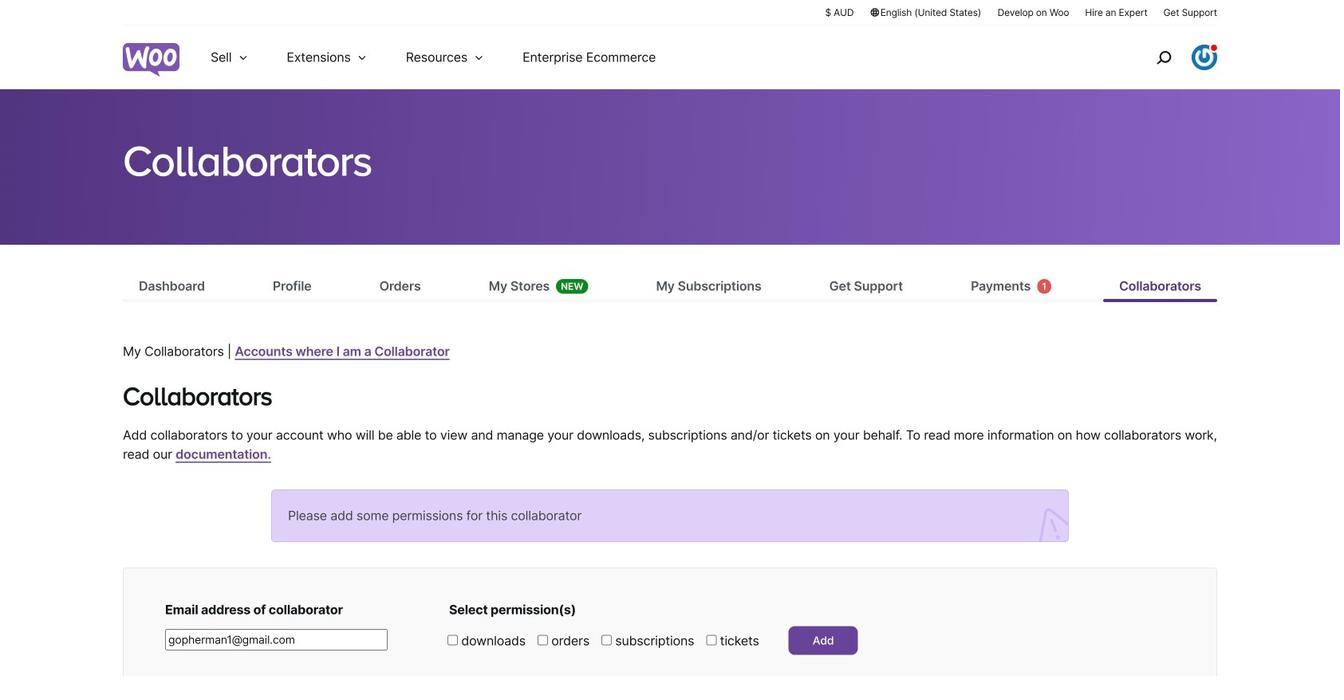 Task type: locate. For each thing, give the bounding box(es) containing it.
open account menu image
[[1192, 45, 1218, 70]]

service navigation menu element
[[1123, 32, 1218, 83]]

None checkbox
[[602, 636, 612, 646]]

None checkbox
[[448, 636, 458, 646], [538, 636, 548, 646], [706, 636, 717, 646], [448, 636, 458, 646], [538, 636, 548, 646], [706, 636, 717, 646]]



Task type: describe. For each thing, give the bounding box(es) containing it.
search image
[[1151, 45, 1177, 70]]



